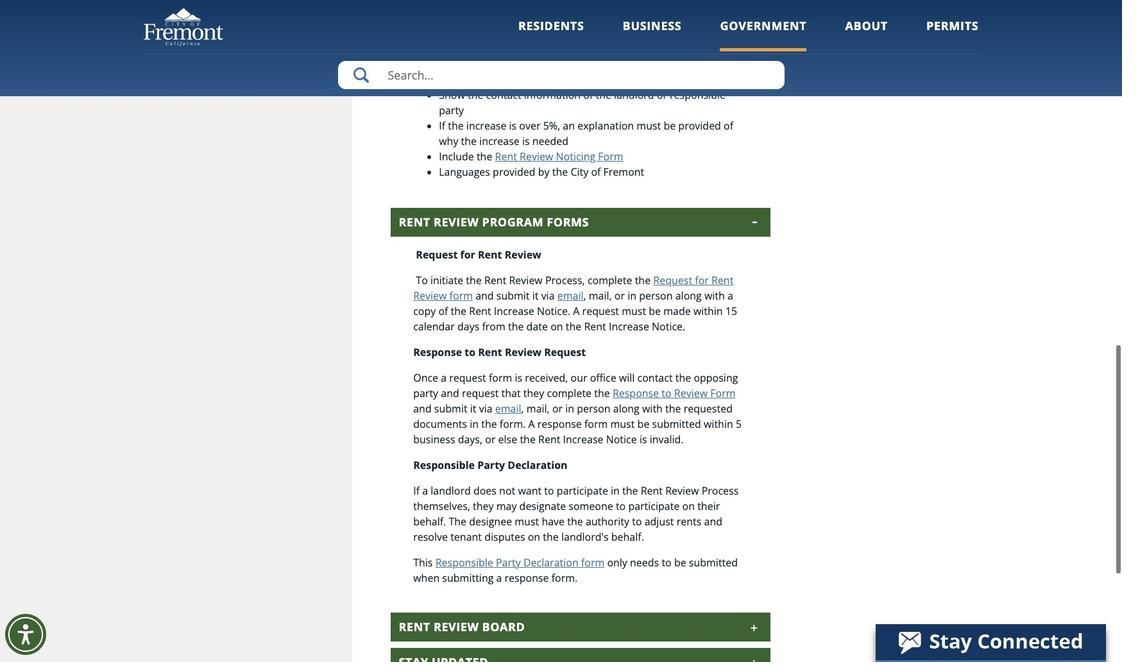 Task type: locate. For each thing, give the bounding box(es) containing it.
0 vertical spatial if
[[439, 119, 445, 133]]

must down designate
[[515, 515, 539, 529]]

declaration up want
[[508, 458, 567, 472]]

to inside the rent review ordinance has new requirements for all rent increase notices that are provided to tenants. all rent increases must:
[[579, 47, 589, 61]]

, down once a request form is received, our office will contact the opposing party and request that they complete the
[[521, 402, 524, 416]]

within down requested
[[704, 417, 733, 431]]

rent up 15
[[711, 273, 733, 287]]

city
[[571, 165, 588, 179]]

person for request
[[639, 289, 673, 303]]

1 vertical spatial email link
[[495, 402, 521, 416]]

behalf.
[[413, 515, 446, 529], [611, 530, 644, 544]]

0 vertical spatial a
[[573, 304, 580, 318]]

0 horizontal spatial response
[[413, 345, 462, 359]]

notice. down made
[[652, 320, 685, 334]]

a inside once a request form is received, our office will contact the opposing party and request that they complete the
[[441, 371, 447, 385]]

request up initiate
[[416, 248, 458, 262]]

review inside if a landlord does not want to participate in the rent review process themselves, they may designate someone to participate on their behalf. the designee must have the authority to adjust rents and resolve tenant disputes on the landlord's behalf.
[[665, 484, 699, 498]]

of up "calendar"
[[438, 304, 448, 318]]

does
[[473, 484, 497, 498]]

it up days,
[[470, 402, 476, 416]]

to right the needs
[[662, 556, 671, 570]]

0 vertical spatial participate
[[557, 484, 608, 498]]

0 horizontal spatial it
[[470, 402, 476, 416]]

submitted inside , mail, or in person along with the requested documents in the form. a response form must be submitted within 5 business days, or else the rent increase notice is invalid.
[[652, 417, 701, 431]]

0 horizontal spatial contact
[[486, 88, 521, 102]]

and inside if a landlord does not want to participate in the rent review process themselves, they may designate someone to participate on their behalf. the designee must have the authority to adjust rents and resolve tenant disputes on the landlord's behalf.
[[704, 515, 722, 529]]

notice.
[[537, 304, 570, 318], [652, 320, 685, 334]]

1 horizontal spatial person
[[639, 289, 673, 303]]

declaration down have
[[523, 556, 578, 570]]

1 vertical spatial submitted
[[689, 556, 738, 570]]

0 vertical spatial with
[[704, 289, 725, 303]]

form down response to rent review request
[[489, 371, 512, 385]]

rent inside if a landlord does not want to participate in the rent review process themselves, they may designate someone to participate on their behalf. the designee must have the authority to adjust rents and resolve tenant disputes on the landlord's behalf.
[[641, 484, 663, 498]]

0 vertical spatial landlord
[[614, 88, 654, 102]]

form. down landlord's
[[552, 571, 578, 585]]

0 vertical spatial response
[[413, 345, 462, 359]]

form inside response to review form and submit it via email
[[710, 386, 735, 400]]

the
[[413, 31, 431, 46], [449, 515, 466, 529]]

must
[[637, 119, 661, 133], [622, 304, 646, 318], [610, 417, 635, 431], [515, 515, 539, 529]]

provided down has
[[533, 47, 576, 61]]

response
[[537, 417, 582, 431], [505, 571, 549, 585]]

responsible down business
[[413, 458, 475, 472]]

0 horizontal spatial along
[[613, 402, 639, 416]]

party down disputes
[[496, 556, 521, 570]]

a right once
[[441, 371, 447, 385]]

,
[[583, 289, 586, 303], [521, 402, 524, 416]]

increase up include
[[466, 119, 506, 133]]

party
[[439, 103, 464, 117], [413, 386, 438, 400]]

will
[[619, 371, 635, 385]]

1 vertical spatial for
[[460, 248, 475, 262]]

responsible party declaration form link
[[435, 556, 604, 570]]

landlord inside be in writing show the contact information of the landlord or responsible party if the increase is over 5%, an explanation must be provided of why the increase is needed include the rent review noticing form languages provided by the city of fremont
[[614, 88, 654, 102]]

party inside once a request form is received, our office will contact the opposing party and request that they complete the
[[413, 386, 438, 400]]

with
[[704, 289, 725, 303], [642, 402, 663, 416]]

0 horizontal spatial on
[[528, 530, 540, 544]]

office
[[590, 371, 616, 385]]

more faqs link
[[897, 8, 972, 29]]

days,
[[458, 432, 482, 447]]

it down to initiate the rent review process, complete the
[[532, 289, 539, 303]]

be inside , mail, or in person along with the requested documents in the form. a response form must be submitted within 5 business days, or else the rent increase notice is invalid.
[[637, 417, 649, 431]]

1 vertical spatial notice.
[[652, 320, 685, 334]]

along inside , mail, or in person along with the requested documents in the form. a response form must be submitted within 5 business days, or else the rent increase notice is invalid.
[[613, 402, 639, 416]]

0 vertical spatial request
[[416, 248, 458, 262]]

rent down the request for rent review form link
[[584, 320, 606, 334]]

0 vertical spatial they
[[523, 386, 544, 400]]

email link up else at left
[[495, 402, 521, 416]]

0 horizontal spatial request
[[416, 248, 458, 262]]

1 horizontal spatial via
[[541, 289, 555, 303]]

submitted down rents at the right of page
[[689, 556, 738, 570]]

1 horizontal spatial with
[[704, 289, 725, 303]]

review inside request for rent review form
[[413, 289, 447, 303]]

0 vertical spatial along
[[675, 289, 702, 303]]

must left made
[[622, 304, 646, 318]]

person inside , mail, or in person along with a copy of the rent increase notice. a request must be made within 15 calendar days from the date on the rent increase notice.
[[639, 289, 673, 303]]

2 vertical spatial request
[[544, 345, 586, 359]]

0 horizontal spatial notice.
[[537, 304, 570, 318]]

1 horizontal spatial party
[[439, 103, 464, 117]]

0 horizontal spatial form.
[[500, 417, 526, 431]]

a down this responsible party declaration form
[[496, 571, 502, 585]]

1 horizontal spatial ,
[[583, 289, 586, 303]]

landlord's
[[561, 530, 609, 544]]

form
[[598, 150, 623, 164], [710, 386, 735, 400]]

their
[[697, 499, 720, 513]]

, down process,
[[583, 289, 586, 303]]

0 vertical spatial ,
[[583, 289, 586, 303]]

within inside , mail, or in person along with a copy of the rent increase notice. a request must be made within 15 calendar days from the date on the rent increase notice.
[[693, 304, 723, 318]]

must inside if a landlord does not want to participate in the rent review process themselves, they may designate someone to participate on their behalf. the designee must have the authority to adjust rents and resolve tenant disputes on the landlord's behalf.
[[515, 515, 539, 529]]

new
[[567, 31, 587, 46]]

increase
[[494, 304, 534, 318], [609, 320, 649, 334], [563, 432, 603, 447]]

form.
[[500, 417, 526, 431], [552, 571, 578, 585]]

form up fremont
[[598, 150, 623, 164]]

behalf. down the authority
[[611, 530, 644, 544]]

of
[[583, 88, 593, 102], [724, 119, 733, 133], [591, 165, 601, 179], [438, 304, 448, 318]]

notice
[[606, 432, 637, 447]]

via up days,
[[479, 402, 492, 416]]

process,
[[545, 273, 585, 287]]

along inside , mail, or in person along with a copy of the rent increase notice. a request must be made within 15 calendar days from the date on the rent increase notice.
[[675, 289, 702, 303]]

0 vertical spatial within
[[693, 304, 723, 318]]

tenants.
[[591, 47, 630, 61]]

within inside , mail, or in person along with the requested documents in the form. a response form must be submitted within 5 business days, or else the rent increase notice is invalid.
[[704, 417, 733, 431]]

2 horizontal spatial for
[[695, 273, 709, 287]]

person
[[639, 289, 673, 303], [577, 402, 610, 416]]

1 vertical spatial complete
[[547, 386, 592, 400]]

submit
[[496, 289, 530, 303], [434, 402, 467, 416]]

be
[[664, 119, 676, 133], [649, 304, 661, 318], [637, 417, 649, 431], [674, 556, 686, 570]]

from
[[482, 320, 505, 334]]

landlord inside if a landlord does not want to participate in the rent review process themselves, they may designate someone to participate on their behalf. the designee must have the authority to adjust rents and resolve tenant disputes on the landlord's behalf.
[[431, 484, 471, 498]]

0 horizontal spatial ,
[[521, 402, 524, 416]]

1 vertical spatial provided
[[678, 119, 721, 133]]

1 vertical spatial form
[[710, 386, 735, 400]]

response inside only needs to be submitted when submitting a response form.
[[505, 571, 549, 585]]

must inside , mail, or in person along with a copy of the rent increase notice. a request must be made within 15 calendar days from the date on the rent increase notice.
[[622, 304, 646, 318]]

form. inside , mail, or in person along with the requested documents in the form. a response form must be submitted within 5 business days, or else the rent increase notice is invalid.
[[500, 417, 526, 431]]

1 horizontal spatial a
[[573, 304, 580, 318]]

1 vertical spatial they
[[473, 499, 494, 513]]

more
[[912, 12, 934, 24]]

declaration
[[508, 458, 567, 472], [523, 556, 578, 570]]

rent
[[687, 31, 707, 46], [647, 47, 667, 61]]

party down once
[[413, 386, 438, 400]]

response down "calendar"
[[413, 345, 462, 359]]

review up 'their'
[[665, 484, 699, 498]]

rent up adjust
[[641, 484, 663, 498]]

with inside , mail, or in person along with a copy of the rent increase notice. a request must be made within 15 calendar days from the date on the rent increase notice.
[[704, 289, 725, 303]]

with for a
[[704, 289, 725, 303]]

submitted inside only needs to be submitted when submitting a response form.
[[689, 556, 738, 570]]

1 horizontal spatial rent
[[687, 31, 707, 46]]

is
[[509, 119, 517, 133], [522, 134, 530, 148], [515, 371, 522, 385], [640, 432, 647, 447]]

be down responsible
[[664, 119, 676, 133]]

1 vertical spatial submit
[[434, 402, 467, 416]]

increase
[[413, 47, 453, 61], [466, 119, 506, 133], [479, 134, 519, 148]]

to down days
[[465, 345, 475, 359]]

party inside be in writing show the contact information of the landlord or responsible party if the increase is over 5%, an explanation must be provided of why the increase is needed include the rent review noticing form languages provided by the city of fremont
[[439, 103, 464, 117]]

if a landlord does not want to participate in the rent review process themselves, they may designate someone to participate on their behalf. the designee must have the authority to adjust rents and resolve tenant disputes on the landlord's behalf.
[[413, 484, 739, 544]]

for for request for rent review form
[[695, 273, 709, 287]]

increase up will
[[609, 320, 649, 334]]

0 vertical spatial the
[[413, 31, 431, 46]]

0 horizontal spatial if
[[413, 484, 420, 498]]

0 vertical spatial response
[[537, 417, 582, 431]]

1 horizontal spatial along
[[675, 289, 702, 303]]

request for rent review
[[413, 248, 541, 262]]

1 vertical spatial increase
[[466, 119, 506, 133]]

person inside , mail, or in person along with the requested documents in the form. a response form must be submitted within 5 business days, or else the rent increase notice is invalid.
[[577, 402, 610, 416]]

complete down our at the right of the page
[[547, 386, 592, 400]]

response for review
[[613, 386, 659, 400]]

a up 15
[[727, 289, 733, 303]]

1 vertical spatial it
[[470, 402, 476, 416]]

review up by on the top of the page
[[520, 150, 553, 164]]

is right notice
[[640, 432, 647, 447]]

1 vertical spatial party
[[413, 386, 438, 400]]

submitted up 'invalid.'
[[652, 417, 701, 431]]

, inside , mail, or in person along with a copy of the rent increase notice. a request must be made within 15 calendar days from the date on the rent increase notice.
[[583, 289, 586, 303]]

in inside if a landlord does not want to participate in the rent review process themselves, they may designate someone to participate on their behalf. the designee must have the authority to adjust rents and resolve tenant disputes on the landlord's behalf.
[[611, 484, 620, 498]]

0 vertical spatial rent
[[687, 31, 707, 46]]

0 vertical spatial via
[[541, 289, 555, 303]]

response inside response to review form and submit it via email
[[613, 386, 659, 400]]

provided down responsible
[[678, 119, 721, 133]]

request
[[416, 248, 458, 262], [653, 273, 692, 287], [544, 345, 586, 359]]

request up made
[[653, 273, 692, 287]]

provided left by on the top of the page
[[493, 165, 535, 179]]

are
[[515, 47, 531, 61]]

1 horizontal spatial email
[[557, 289, 583, 303]]

they inside if a landlord does not want to participate in the rent review process themselves, they may designate someone to participate on their behalf. the designee must have the authority to adjust rents and resolve tenant disputes on the landlord's behalf.
[[473, 499, 494, 513]]

0 vertical spatial on
[[551, 320, 563, 334]]

0 vertical spatial notice.
[[537, 304, 570, 318]]

0 vertical spatial form
[[598, 150, 623, 164]]

0 vertical spatial declaration
[[508, 458, 567, 472]]

notice. up date
[[537, 304, 570, 318]]

submit down to initiate the rent review process, complete the
[[496, 289, 530, 303]]

mail, inside , mail, or in person along with a copy of the rent increase notice. a request must be made within 15 calendar days from the date on the rent increase notice.
[[589, 289, 612, 303]]

the inside the rent review ordinance has new requirements for all rent increase notices that are provided to tenants. all rent increases must:
[[413, 31, 431, 46]]

1 vertical spatial along
[[613, 402, 639, 416]]

2 vertical spatial for
[[695, 273, 709, 287]]

information
[[524, 88, 581, 102]]

0 vertical spatial form.
[[500, 417, 526, 431]]

review down date
[[505, 345, 541, 359]]

rent up increases
[[687, 31, 707, 46]]

submit up documents
[[434, 402, 467, 416]]

1 horizontal spatial contact
[[637, 371, 673, 385]]

party for and
[[413, 386, 438, 400]]

on right date
[[551, 320, 563, 334]]

an
[[563, 119, 575, 133]]

and submit it via email
[[473, 289, 583, 303]]

else
[[498, 432, 517, 447]]

be inside , mail, or in person along with a copy of the rent increase notice. a request must be made within 15 calendar days from the date on the rent increase notice.
[[649, 304, 661, 318]]

1 vertical spatial with
[[642, 402, 663, 416]]

0 horizontal spatial for
[[460, 248, 475, 262]]

email link
[[557, 289, 583, 303], [495, 402, 521, 416]]

email link down process,
[[557, 289, 583, 303]]

, for notice.
[[583, 289, 586, 303]]

contact up response to review form link
[[637, 371, 673, 385]]

permits link
[[926, 18, 979, 51]]

increase left notice
[[563, 432, 603, 447]]

0 vertical spatial person
[[639, 289, 673, 303]]

1 vertical spatial response
[[505, 571, 549, 585]]

1 vertical spatial declaration
[[523, 556, 578, 570]]

for for request for rent review
[[460, 248, 475, 262]]

0 horizontal spatial with
[[642, 402, 663, 416]]

a
[[573, 304, 580, 318], [528, 417, 535, 431]]

1 horizontal spatial submit
[[496, 289, 530, 303]]

1 vertical spatial response
[[613, 386, 659, 400]]

form down opposing
[[710, 386, 735, 400]]

person up made
[[639, 289, 673, 303]]

rent up to
[[399, 214, 430, 230]]

made
[[663, 304, 691, 318]]

1 vertical spatial if
[[413, 484, 420, 498]]

response down will
[[613, 386, 659, 400]]

complete inside once a request form is received, our office will contact the opposing party and request that they complete the
[[547, 386, 592, 400]]

rent inside the rent review ordinance has new requirements for all rent increase notices that are provided to tenants. all rent increases must:
[[434, 31, 456, 46]]

review left board
[[434, 619, 479, 635]]

along for made
[[675, 289, 702, 303]]

along down will
[[613, 402, 639, 416]]

within left 15
[[693, 304, 723, 318]]

0 vertical spatial mail,
[[589, 289, 612, 303]]

is inside , mail, or in person along with the requested documents in the form. a response form must be submitted within 5 business days, or else the rent increase notice is invalid.
[[640, 432, 647, 447]]

0 vertical spatial increase
[[413, 47, 453, 61]]

that
[[493, 47, 512, 61], [501, 386, 521, 400]]

is left received,
[[515, 371, 522, 385]]

to
[[579, 47, 589, 61], [465, 345, 475, 359], [662, 386, 671, 400], [544, 484, 554, 498], [616, 499, 626, 513], [632, 515, 642, 529], [662, 556, 671, 570]]

review up requested
[[674, 386, 708, 400]]

rent review noticing form link
[[495, 150, 623, 164]]

resolve
[[413, 530, 448, 544]]

0 horizontal spatial via
[[479, 402, 492, 416]]

form. up else at left
[[500, 417, 526, 431]]

0 horizontal spatial party
[[413, 386, 438, 400]]

review inside be in writing show the contact information of the landlord or responsible party if the increase is over 5%, an explanation must be provided of why the increase is needed include the rent review noticing form languages provided by the city of fremont
[[520, 150, 553, 164]]

landlord up themselves,
[[431, 484, 471, 498]]

if inside if a landlord does not want to participate in the rent review process themselves, they may designate someone to participate on their behalf. the designee must have the authority to adjust rents and resolve tenant disputes on the landlord's behalf.
[[413, 484, 420, 498]]

must right explanation
[[637, 119, 661, 133]]

1 horizontal spatial email link
[[557, 289, 583, 303]]

1 vertical spatial form.
[[552, 571, 578, 585]]

contact down writing
[[486, 88, 521, 102]]

mail, inside , mail, or in person along with the requested documents in the form. a response form must be submitted within 5 business days, or else the rent increase notice is invalid.
[[527, 402, 550, 416]]

participate up someone
[[557, 484, 608, 498]]

0 vertical spatial request
[[582, 304, 619, 318]]

1 vertical spatial mail,
[[527, 402, 550, 416]]

rent up days
[[469, 304, 491, 318]]

in
[[454, 73, 463, 87], [628, 289, 636, 303], [565, 402, 574, 416], [470, 417, 479, 431], [611, 484, 620, 498]]

that left are
[[493, 47, 512, 61]]

responsible up submitting
[[435, 556, 493, 570]]

a down the request for rent review form link
[[573, 304, 580, 318]]

a up themselves,
[[422, 484, 428, 498]]

contact inside once a request form is received, our office will contact the opposing party and request that they complete the
[[637, 371, 673, 385]]

provided
[[533, 47, 576, 61], [678, 119, 721, 133], [493, 165, 535, 179]]

government
[[720, 18, 807, 33]]

0 horizontal spatial mail,
[[527, 402, 550, 416]]

in inside , mail, or in person along with a copy of the rent increase notice. a request must be made within 15 calendar days from the date on the rent increase notice.
[[628, 289, 636, 303]]

submitted
[[652, 417, 701, 431], [689, 556, 738, 570]]

1 horizontal spatial on
[[551, 320, 563, 334]]

responsible
[[413, 458, 475, 472], [435, 556, 493, 570]]

participate up adjust
[[628, 499, 680, 513]]

rent right include
[[495, 150, 517, 164]]

landlord down "all"
[[614, 88, 654, 102]]

they down received,
[[523, 386, 544, 400]]

response down responsible party declaration form link
[[505, 571, 549, 585]]

response inside , mail, or in person along with the requested documents in the form. a response form must be submitted within 5 business days, or else the rent increase notice is invalid.
[[537, 417, 582, 431]]

for inside request for rent review form
[[695, 273, 709, 287]]

1 horizontal spatial landlord
[[614, 88, 654, 102]]

2 vertical spatial request
[[462, 386, 499, 400]]

be inside be in writing show the contact information of the landlord or responsible party if the increase is over 5%, an explanation must be provided of why the increase is needed include the rent review noticing form languages provided by the city of fremont
[[664, 119, 676, 133]]

0 vertical spatial provided
[[533, 47, 576, 61]]

person down once a request form is received, our office will contact the opposing party and request that they complete the
[[577, 402, 610, 416]]

increase inside , mail, or in person along with the requested documents in the form. a response form must be submitted within 5 business days, or else the rent increase notice is invalid.
[[563, 432, 603, 447]]

may
[[496, 499, 517, 513]]

0 horizontal spatial participate
[[557, 484, 608, 498]]

with inside , mail, or in person along with the requested documents in the form. a response form must be submitted within 5 business days, or else the rent increase notice is invalid.
[[642, 402, 663, 416]]

board
[[482, 619, 525, 635]]

review up the "notices"
[[458, 31, 492, 46]]

for
[[657, 31, 671, 46], [460, 248, 475, 262], [695, 273, 709, 287]]

2 horizontal spatial on
[[682, 499, 695, 513]]

and
[[475, 289, 494, 303], [441, 386, 459, 400], [413, 402, 432, 416], [704, 515, 722, 529]]

0 vertical spatial submitted
[[652, 417, 701, 431]]

if
[[439, 119, 445, 133], [413, 484, 420, 498]]

0 vertical spatial responsible
[[413, 458, 475, 472]]

disputes
[[484, 530, 525, 544]]

0 horizontal spatial email
[[495, 402, 521, 416]]

to
[[416, 273, 428, 287]]

that down response to rent review request
[[501, 386, 521, 400]]

email inside response to review form and submit it via email
[[495, 402, 521, 416]]

1 horizontal spatial the
[[449, 515, 466, 529]]

1 vertical spatial increase
[[609, 320, 649, 334]]

submit inside response to review form and submit it via email
[[434, 402, 467, 416]]

request inside request for rent review form
[[653, 273, 692, 287]]

participate
[[557, 484, 608, 498], [628, 499, 680, 513]]

is down over
[[522, 134, 530, 148]]

5
[[736, 417, 742, 431]]

1 vertical spatial contact
[[637, 371, 673, 385]]

if up why
[[439, 119, 445, 133]]

ordinance
[[495, 31, 545, 46]]

form up notice
[[584, 417, 608, 431]]

1 horizontal spatial form
[[710, 386, 735, 400]]

a inside , mail, or in person along with the requested documents in the form. a response form must be submitted within 5 business days, or else the rent increase notice is invalid.
[[528, 417, 535, 431]]

0 horizontal spatial submit
[[434, 402, 467, 416]]

or
[[657, 88, 667, 102], [614, 289, 625, 303], [552, 402, 563, 416], [485, 432, 496, 447]]

they
[[523, 386, 544, 400], [473, 499, 494, 513]]

on
[[551, 320, 563, 334], [682, 499, 695, 513], [528, 530, 540, 544]]

along for submitted
[[613, 402, 639, 416]]

and inside response to review form and submit it via email
[[413, 402, 432, 416]]

review up copy
[[413, 289, 447, 303]]

behalf. up resolve
[[413, 515, 446, 529]]

email up else at left
[[495, 402, 521, 416]]

request up our at the right of the page
[[544, 345, 586, 359]]

1 horizontal spatial form.
[[552, 571, 578, 585]]

, inside , mail, or in person along with the requested documents in the form. a response form must be submitted within 5 business days, or else the rent increase notice is invalid.
[[521, 402, 524, 416]]

0 horizontal spatial person
[[577, 402, 610, 416]]

party down show
[[439, 103, 464, 117]]

0 vertical spatial for
[[657, 31, 671, 46]]

email down process,
[[557, 289, 583, 303]]

increase down over
[[479, 134, 519, 148]]

be down response to review form link
[[637, 417, 649, 431]]

response to review form link
[[613, 386, 735, 400]]



Task type: describe. For each thing, give the bounding box(es) containing it.
if inside be in writing show the contact information of the landlord or responsible party if the increase is over 5%, an explanation must be provided of why the increase is needed include the rent review noticing form languages provided by the city of fremont
[[439, 119, 445, 133]]

for inside the rent review ordinance has new requirements for all rent increase notices that are provided to tenants. all rent increases must:
[[657, 31, 671, 46]]

documents
[[413, 417, 467, 431]]

the rent review ordinance has new requirements for all rent increase notices that are provided to tenants. all rent increases must:
[[413, 31, 744, 61]]

rent inside be in writing show the contact information of the landlord or responsible party if the increase is over 5%, an explanation must be provided of why the increase is needed include the rent review noticing form languages provided by the city of fremont
[[495, 150, 517, 164]]

rent down request for rent review in the left of the page
[[484, 273, 506, 287]]

to initiate the rent review process, complete the
[[416, 273, 653, 287]]

all
[[674, 31, 685, 46]]

, mail, or in person along with the requested documents in the form. a response form must be submitted within 5 business days, or else the rent increase notice is invalid.
[[413, 402, 742, 447]]

review up to initiate the rent review process, complete the
[[505, 248, 541, 262]]

residents
[[518, 18, 584, 33]]

needed
[[532, 134, 568, 148]]

0 horizontal spatial email link
[[495, 402, 521, 416]]

a inside , mail, or in person along with a copy of the rent increase notice. a request must be made within 15 calendar days from the date on the rent increase notice.
[[727, 289, 733, 303]]

mail, for response
[[527, 402, 550, 416]]

form left only
[[581, 556, 604, 570]]

this
[[413, 556, 433, 570]]

invalid.
[[650, 432, 684, 447]]

2 vertical spatial increase
[[479, 134, 519, 148]]

with for the
[[642, 402, 663, 416]]

show
[[439, 88, 465, 102]]

person for form
[[577, 402, 610, 416]]

1 vertical spatial party
[[496, 556, 521, 570]]

or inside be in writing show the contact information of the landlord or responsible party if the increase is over 5%, an explanation must be provided of why the increase is needed include the rent review noticing form languages provided by the city of fremont
[[657, 88, 667, 102]]

, for a
[[521, 402, 524, 416]]

provided inside the rent review ordinance has new requirements for all rent increase notices that are provided to tenants. all rent increases must:
[[533, 47, 576, 61]]

that inside once a request form is received, our office will contact the opposing party and request that they complete the
[[501, 386, 521, 400]]

is inside once a request form is received, our office will contact the opposing party and request that they complete the
[[515, 371, 522, 385]]

1 vertical spatial responsible
[[435, 556, 493, 570]]

form inside request for rent review form
[[449, 289, 473, 303]]

this responsible party declaration form
[[413, 556, 604, 570]]

rent inside , mail, or in person along with the requested documents in the form. a response form must be submitted within 5 business days, or else the rent increase notice is invalid.
[[538, 432, 560, 447]]

rent down when
[[399, 619, 430, 635]]

they inside once a request form is received, our office will contact the opposing party and request that they complete the
[[523, 386, 544, 400]]

stay connected image
[[876, 624, 1105, 660]]

forms
[[547, 214, 589, 230]]

within for 5
[[704, 417, 733, 431]]

why
[[439, 134, 458, 148]]

response to rent review request
[[413, 345, 586, 359]]

must:
[[717, 47, 744, 61]]

contact inside be in writing show the contact information of the landlord or responsible party if the increase is over 5%, an explanation must be provided of why the increase is needed include the rent review noticing form languages provided by the city of fremont
[[486, 88, 521, 102]]

have
[[542, 515, 565, 529]]

received,
[[525, 371, 568, 385]]

has
[[547, 31, 564, 46]]

1 horizontal spatial notice.
[[652, 320, 685, 334]]

response for rent
[[413, 345, 462, 359]]

in inside be in writing show the contact information of the landlord or responsible party if the increase is over 5%, an explanation must be provided of why the increase is needed include the rent review noticing form languages provided by the city of fremont
[[454, 73, 463, 87]]

mail, for a
[[589, 289, 612, 303]]

government link
[[720, 18, 807, 51]]

tenant
[[450, 530, 482, 544]]

form inside be in writing show the contact information of the landlord or responsible party if the increase is over 5%, an explanation must be provided of why the increase is needed include the rent review noticing form languages provided by the city of fremont
[[598, 150, 623, 164]]

of down responsible
[[724, 119, 733, 133]]

on inside , mail, or in person along with a copy of the rent increase notice. a request must be made within 15 calendar days from the date on the rent increase notice.
[[551, 320, 563, 334]]

designate
[[519, 499, 566, 513]]

noticing
[[556, 150, 595, 164]]

rent inside request for rent review form
[[711, 273, 733, 287]]

be
[[439, 73, 451, 87]]

0 vertical spatial increase
[[494, 304, 534, 318]]

to inside response to review form and submit it via email
[[662, 386, 671, 400]]

business
[[413, 432, 455, 447]]

1 vertical spatial rent
[[647, 47, 667, 61]]

response to review form and submit it via email
[[413, 386, 735, 416]]

a inside only needs to be submitted when submitting a response form.
[[496, 571, 502, 585]]

request for request for rent review form
[[653, 273, 692, 287]]

via inside response to review form and submit it via email
[[479, 402, 492, 416]]

business
[[623, 18, 682, 33]]

0 vertical spatial submit
[[496, 289, 530, 303]]

0 vertical spatial email
[[557, 289, 583, 303]]

faqs
[[936, 12, 957, 24]]

5%,
[[543, 119, 560, 133]]

or inside , mail, or in person along with a copy of the rent increase notice. a request must be made within 15 calendar days from the date on the rent increase notice.
[[614, 289, 625, 303]]

requested
[[684, 402, 733, 416]]

form inside once a request form is received, our office will contact the opposing party and request that they complete the
[[489, 371, 512, 385]]

days
[[457, 320, 479, 334]]

Search text field
[[338, 61, 784, 89]]

be inside only needs to be submitted when submitting a response form.
[[674, 556, 686, 570]]

business link
[[623, 18, 682, 51]]

1 horizontal spatial it
[[532, 289, 539, 303]]

and inside once a request form is received, our office will contact the opposing party and request that they complete the
[[441, 386, 459, 400]]

residents link
[[518, 18, 584, 51]]

include
[[439, 150, 474, 164]]

0 vertical spatial complete
[[588, 273, 632, 287]]

all
[[633, 47, 644, 61]]

1 vertical spatial request
[[449, 371, 486, 385]]

it inside response to review form and submit it via email
[[470, 402, 476, 416]]

rent review board
[[399, 619, 525, 635]]

review up request for rent review in the left of the page
[[434, 214, 479, 230]]

request inside , mail, or in person along with a copy of the rent increase notice. a request must be made within 15 calendar days from the date on the rent increase notice.
[[582, 304, 619, 318]]

to left adjust
[[632, 515, 642, 529]]

15
[[725, 304, 737, 318]]

fremont
[[603, 165, 644, 179]]

a inside , mail, or in person along with a copy of the rent increase notice. a request must be made within 15 calendar days from the date on the rent increase notice.
[[573, 304, 580, 318]]

be in writing show the contact information of the landlord or responsible party if the increase is over 5%, an explanation must be provided of why the increase is needed include the rent review noticing form languages provided by the city of fremont
[[439, 73, 733, 179]]

permits
[[926, 18, 979, 33]]

1 horizontal spatial request
[[544, 345, 586, 359]]

process
[[702, 484, 739, 498]]

the inside if a landlord does not want to participate in the rent review process themselves, they may designate someone to participate on their behalf. the designee must have the authority to adjust rents and resolve tenant disputes on the landlord's behalf.
[[449, 515, 466, 529]]

about link
[[845, 18, 888, 51]]

review inside response to review form and submit it via email
[[674, 386, 708, 400]]

once
[[413, 371, 438, 385]]

about
[[845, 18, 888, 33]]

only needs to be submitted when submitting a response form.
[[413, 556, 738, 585]]

party for if
[[439, 103, 464, 117]]

initiate
[[430, 273, 463, 287]]

explanation
[[577, 119, 634, 133]]

more faqs
[[912, 12, 957, 24]]

date
[[526, 320, 548, 334]]

languages
[[439, 165, 490, 179]]

, mail, or in person along with a copy of the rent increase notice. a request must be made within 15 calendar days from the date on the rent increase notice.
[[413, 289, 737, 334]]

once a request form is received, our office will contact the opposing party and request that they complete the
[[413, 371, 738, 400]]

request for rent review form link
[[413, 273, 733, 303]]

0 vertical spatial behalf.
[[413, 515, 446, 529]]

0 vertical spatial email link
[[557, 289, 583, 303]]

notices
[[456, 47, 490, 61]]

to up designate
[[544, 484, 554, 498]]

responsible
[[670, 88, 726, 102]]

review inside the rent review ordinance has new requirements for all rent increase notices that are provided to tenants. all rent increases must:
[[458, 31, 492, 46]]

increases
[[670, 47, 715, 61]]

is left over
[[509, 119, 517, 133]]

2 horizontal spatial increase
[[609, 320, 649, 334]]

2 vertical spatial provided
[[493, 165, 535, 179]]

a inside if a landlord does not want to participate in the rent review process themselves, they may designate someone to participate on their behalf. the designee must have the authority to adjust rents and resolve tenant disputes on the landlord's behalf.
[[422, 484, 428, 498]]

to up the authority
[[616, 499, 626, 513]]

that inside the rent review ordinance has new requirements for all rent increase notices that are provided to tenants. all rent increases must:
[[493, 47, 512, 61]]

increase inside the rent review ordinance has new requirements for all rent increase notices that are provided to tenants. all rent increases must:
[[413, 47, 453, 61]]

review up the and submit it via email
[[509, 273, 543, 287]]

responsible party declaration
[[413, 458, 567, 472]]

of right city
[[591, 165, 601, 179]]

of inside , mail, or in person along with a copy of the rent increase notice. a request must be made within 15 calendar days from the date on the rent increase notice.
[[438, 304, 448, 318]]

request for request for rent review
[[416, 248, 458, 262]]

designee
[[469, 515, 512, 529]]

our
[[571, 371, 587, 385]]

calendar
[[413, 320, 455, 334]]

submitting
[[442, 571, 494, 585]]

must inside be in writing show the contact information of the landlord or responsible party if the increase is over 5%, an explanation must be provided of why the increase is needed include the rent review noticing form languages provided by the city of fremont
[[637, 119, 661, 133]]

form. inside only needs to be submitted when submitting a response form.
[[552, 571, 578, 585]]

opposing
[[694, 371, 738, 385]]

rent review program forms
[[399, 214, 589, 230]]

someone
[[569, 499, 613, 513]]

1 vertical spatial participate
[[628, 499, 680, 513]]

by
[[538, 165, 550, 179]]

form inside , mail, or in person along with the requested documents in the form. a response form must be submitted within 5 business days, or else the rent increase notice is invalid.
[[584, 417, 608, 431]]

0 vertical spatial party
[[477, 458, 505, 472]]

rent down rent review program forms
[[478, 248, 502, 262]]

authority
[[586, 515, 629, 529]]

copy
[[413, 304, 436, 318]]

within for 15
[[693, 304, 723, 318]]

1 vertical spatial behalf.
[[611, 530, 644, 544]]

of up explanation
[[583, 88, 593, 102]]

writing
[[466, 73, 498, 87]]

rent down from
[[478, 345, 502, 359]]

requirements
[[589, 31, 655, 46]]

request for rent review form
[[413, 273, 733, 303]]

must inside , mail, or in person along with the requested documents in the form. a response form must be submitted within 5 business days, or else the rent increase notice is invalid.
[[610, 417, 635, 431]]

themselves,
[[413, 499, 470, 513]]

only
[[607, 556, 627, 570]]

to inside only needs to be submitted when submitting a response form.
[[662, 556, 671, 570]]

when
[[413, 571, 440, 585]]



Task type: vqa. For each thing, say whether or not it's contained in the screenshot.
Regular
no



